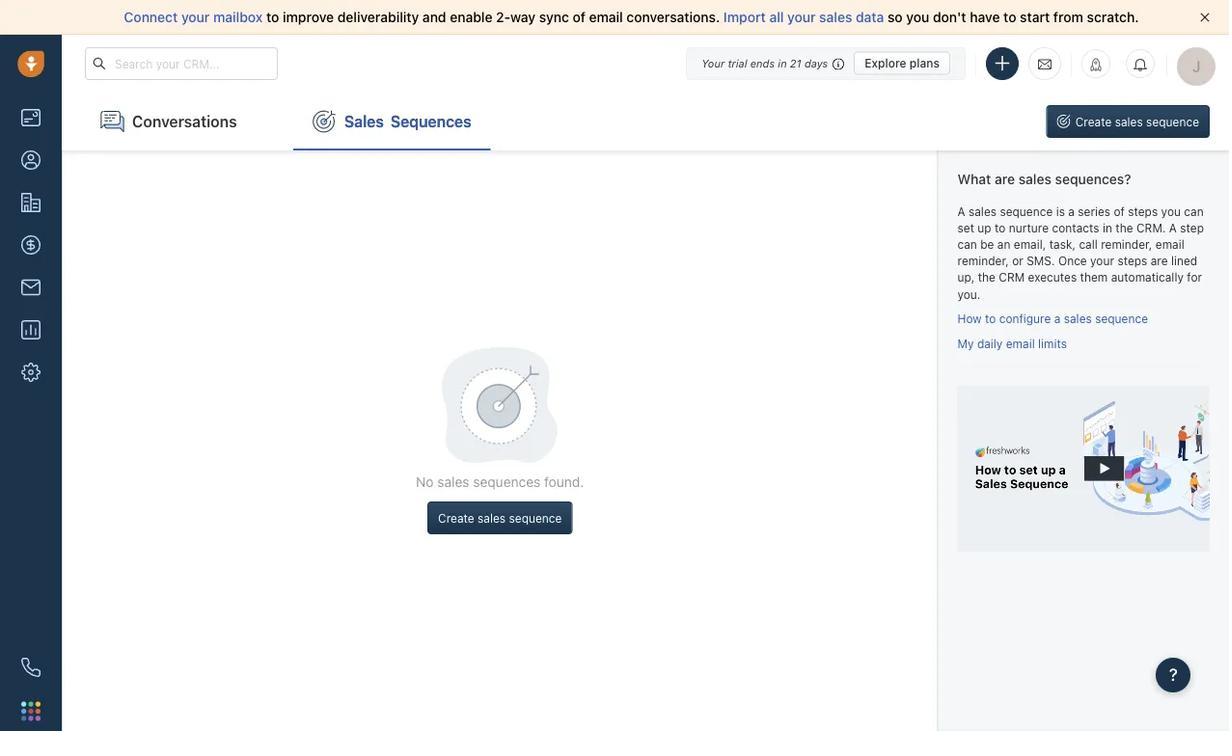 Task type: vqa. For each thing, say whether or not it's contained in the screenshot.
21
yes



Task type: locate. For each thing, give the bounding box(es) containing it.
0 vertical spatial create sales sequence
[[1076, 115, 1199, 128]]

of
[[573, 9, 586, 25], [1114, 205, 1125, 218]]

1 horizontal spatial of
[[1114, 205, 1125, 218]]

1 vertical spatial the
[[978, 271, 996, 284]]

your left mailbox
[[181, 9, 210, 25]]

import
[[724, 9, 766, 25]]

to
[[266, 9, 279, 25], [1004, 9, 1017, 25], [995, 221, 1006, 235], [985, 312, 996, 326]]

deliverability
[[338, 9, 419, 25]]

1 vertical spatial a
[[1054, 312, 1061, 326]]

email,
[[1014, 238, 1046, 251]]

found.
[[544, 474, 584, 490]]

reminder, down crm.
[[1101, 238, 1153, 251]]

email right sync
[[589, 9, 623, 25]]

my daily email limits
[[958, 337, 1067, 350]]

sequences
[[473, 474, 541, 490]]

1 vertical spatial create
[[438, 511, 474, 525]]

0 vertical spatial create
[[1076, 115, 1112, 128]]

reminder,
[[1101, 238, 1153, 251], [958, 254, 1009, 268]]

all
[[770, 9, 784, 25]]

steps up crm.
[[1128, 205, 1158, 218]]

the right up,
[[978, 271, 996, 284]]

0 horizontal spatial are
[[995, 171, 1015, 187]]

can up step
[[1184, 205, 1204, 218]]

0 horizontal spatial can
[[958, 238, 977, 251]]

steps up automatically
[[1118, 254, 1148, 268]]

explore plans
[[865, 56, 940, 70]]

1 horizontal spatial your
[[788, 9, 816, 25]]

import all your sales data link
[[724, 9, 888, 25]]

1 vertical spatial create sales sequence
[[438, 511, 562, 525]]

2 horizontal spatial email
[[1156, 238, 1185, 251]]

0 vertical spatial a
[[1068, 205, 1075, 218]]

to left start
[[1004, 9, 1017, 25]]

can
[[1184, 205, 1204, 218], [958, 238, 977, 251]]

your up them
[[1090, 254, 1115, 268]]

what's new image
[[1089, 58, 1103, 71]]

from
[[1054, 9, 1084, 25]]

can down set
[[958, 238, 977, 251]]

trial
[[728, 57, 747, 69]]

once
[[1058, 254, 1087, 268]]

1 vertical spatial reminder,
[[958, 254, 1009, 268]]

1 horizontal spatial create sales sequence
[[1076, 115, 1199, 128]]

the left crm.
[[1116, 221, 1133, 235]]

create
[[1076, 115, 1112, 128], [438, 511, 474, 525]]

2 horizontal spatial your
[[1090, 254, 1115, 268]]

0 vertical spatial of
[[573, 9, 586, 25]]

1 horizontal spatial in
[[1103, 221, 1113, 235]]

1 horizontal spatial can
[[1184, 205, 1204, 218]]

1 vertical spatial email
[[1156, 238, 1185, 251]]

0 vertical spatial create sales sequence button
[[1047, 105, 1210, 138]]

0 horizontal spatial email
[[589, 9, 623, 25]]

create down what's new image
[[1076, 115, 1112, 128]]

create sales sequence inside create sales sequence link
[[1076, 115, 1199, 128]]

conversations link
[[81, 93, 274, 151]]

1 vertical spatial create sales sequence button
[[428, 502, 573, 535]]

0 horizontal spatial create sales sequence
[[438, 511, 562, 525]]

tab list
[[62, 93, 491, 151]]

create sales sequence button down what's new image
[[1047, 105, 1210, 138]]

sales left data
[[819, 9, 852, 25]]

email up lined
[[1156, 238, 1185, 251]]

to right up
[[995, 221, 1006, 235]]

the
[[1116, 221, 1133, 235], [978, 271, 996, 284]]

sales up limits in the right top of the page
[[1064, 312, 1092, 326]]

sales down no sales sequences found.
[[478, 511, 506, 525]]

how to configure a sales sequence link
[[958, 312, 1148, 326]]

data
[[856, 9, 884, 25]]

start
[[1020, 9, 1050, 25]]

1 horizontal spatial you
[[1161, 205, 1181, 218]]

0 vertical spatial you
[[906, 9, 930, 25]]

sales
[[819, 9, 852, 25], [1115, 115, 1143, 128], [1019, 171, 1052, 187], [969, 205, 997, 218], [1064, 312, 1092, 326], [437, 474, 469, 490], [478, 511, 506, 525]]

of right sync
[[573, 9, 586, 25]]

you
[[906, 9, 930, 25], [1161, 205, 1181, 218]]

are
[[995, 171, 1015, 187], [1151, 254, 1168, 268]]

1 horizontal spatial a
[[1068, 205, 1075, 218]]

sequence
[[1146, 115, 1199, 128], [1000, 205, 1053, 218], [1095, 312, 1148, 326], [509, 511, 562, 525]]

1 horizontal spatial are
[[1151, 254, 1168, 268]]

explore plans link
[[854, 52, 950, 75]]

email
[[589, 9, 623, 25], [1156, 238, 1185, 251], [1006, 337, 1035, 350]]

0 horizontal spatial a
[[958, 205, 966, 218]]

in
[[778, 57, 787, 69], [1103, 221, 1113, 235]]

0 vertical spatial reminder,
[[1101, 238, 1153, 251]]

task,
[[1050, 238, 1076, 251]]

sequences
[[391, 112, 472, 130]]

a
[[1068, 205, 1075, 218], [1054, 312, 1061, 326]]

reminder, down be
[[958, 254, 1009, 268]]

sales
[[344, 112, 384, 130]]

1 vertical spatial in
[[1103, 221, 1113, 235]]

sync
[[539, 9, 569, 25]]

1 vertical spatial are
[[1151, 254, 1168, 268]]

email inside a sales sequence is a series of steps you can set up to nurture contacts in the crm. a step can be an email, task, call reminder, email reminder, or sms. once your steps are lined up, the crm executes them automatically for you.
[[1156, 238, 1185, 251]]

enable
[[450, 9, 493, 25]]

you right so
[[906, 9, 930, 25]]

1 horizontal spatial email
[[1006, 337, 1035, 350]]

to inside a sales sequence is a series of steps you can set up to nurture contacts in the crm. a step can be an email, task, call reminder, email reminder, or sms. once your steps are lined up, the crm executes them automatically for you.
[[995, 221, 1006, 235]]

in down series
[[1103, 221, 1113, 235]]

steps
[[1128, 205, 1158, 218], [1118, 254, 1148, 268]]

0 horizontal spatial in
[[778, 57, 787, 69]]

a up set
[[958, 205, 966, 218]]

1 vertical spatial can
[[958, 238, 977, 251]]

0 vertical spatial in
[[778, 57, 787, 69]]

don't
[[933, 9, 967, 25]]

a up limits in the right top of the page
[[1054, 312, 1061, 326]]

up,
[[958, 271, 975, 284]]

you inside a sales sequence is a series of steps you can set up to nurture contacts in the crm. a step can be an email, task, call reminder, email reminder, or sms. once your steps are lined up, the crm executes them automatically for you.
[[1161, 205, 1181, 218]]

1 vertical spatial you
[[1161, 205, 1181, 218]]

lined
[[1171, 254, 1198, 268]]

0 vertical spatial can
[[1184, 205, 1204, 218]]

create sales sequence
[[1076, 115, 1199, 128], [438, 511, 562, 525]]

1 horizontal spatial the
[[1116, 221, 1133, 235]]

email down configure
[[1006, 337, 1035, 350]]

send email image
[[1038, 56, 1052, 72]]

what
[[958, 171, 991, 187]]

0 horizontal spatial the
[[978, 271, 996, 284]]

my
[[958, 337, 974, 350]]

sales sequences link
[[293, 93, 491, 151]]

conversations
[[132, 112, 237, 130]]

1 horizontal spatial a
[[1169, 221, 1177, 235]]

0 horizontal spatial create sales sequence button
[[428, 502, 573, 535]]

create sales sequence down what's new image
[[1076, 115, 1199, 128]]

sequences?
[[1055, 171, 1131, 187]]

what are sales sequences?
[[958, 171, 1131, 187]]

a left step
[[1169, 221, 1177, 235]]

sales up up
[[969, 205, 997, 218]]

you up crm.
[[1161, 205, 1181, 218]]

your right all
[[788, 9, 816, 25]]

1 vertical spatial of
[[1114, 205, 1125, 218]]

freshworks switcher image
[[21, 702, 41, 721]]

0 vertical spatial steps
[[1128, 205, 1158, 218]]

sales up the nurture at the right top of page
[[1019, 171, 1052, 187]]

create sales sequence button down no sales sequences found.
[[428, 502, 573, 535]]

a
[[958, 205, 966, 218], [1169, 221, 1177, 235]]

your
[[181, 9, 210, 25], [788, 9, 816, 25], [1090, 254, 1115, 268]]

a right "is"
[[1068, 205, 1075, 218]]

connect your mailbox link
[[124, 9, 266, 25]]

0 vertical spatial a
[[958, 205, 966, 218]]

create sales sequence down no sales sequences found.
[[438, 511, 562, 525]]

limits
[[1038, 337, 1067, 350]]

Search your CRM... text field
[[85, 47, 278, 80]]

ends
[[750, 57, 775, 69]]

are up automatically
[[1151, 254, 1168, 268]]

2 vertical spatial email
[[1006, 337, 1035, 350]]

create down no sales sequences found.
[[438, 511, 474, 525]]

1 horizontal spatial reminder,
[[1101, 238, 1153, 251]]

create sales sequence button
[[1047, 105, 1210, 138], [428, 502, 573, 535]]

of right series
[[1114, 205, 1125, 218]]

are right what
[[995, 171, 1015, 187]]

in left '21'
[[778, 57, 787, 69]]



Task type: describe. For each thing, give the bounding box(es) containing it.
phone image
[[21, 658, 41, 677]]

so
[[888, 9, 903, 25]]

0 horizontal spatial reminder,
[[958, 254, 1009, 268]]

0 horizontal spatial create
[[438, 511, 474, 525]]

phone element
[[12, 648, 50, 687]]

improve
[[283, 9, 334, 25]]

to right mailbox
[[266, 9, 279, 25]]

your
[[702, 57, 725, 69]]

in inside a sales sequence is a series of steps you can set up to nurture contacts in the crm. a step can be an email, task, call reminder, email reminder, or sms. once your steps are lined up, the crm executes them automatically for you.
[[1103, 221, 1113, 235]]

connect your mailbox to improve deliverability and enable 2-way sync of email conversations. import all your sales data so you don't have to start from scratch.
[[124, 9, 1139, 25]]

mailbox
[[213, 9, 263, 25]]

0 vertical spatial email
[[589, 9, 623, 25]]

set
[[958, 221, 975, 235]]

your inside a sales sequence is a series of steps you can set up to nurture contacts in the crm. a step can be an email, task, call reminder, email reminder, or sms. once your steps are lined up, the crm executes them automatically for you.
[[1090, 254, 1115, 268]]

crm.
[[1137, 221, 1166, 235]]

0 vertical spatial are
[[995, 171, 1015, 187]]

create sales sequence link
[[1047, 105, 1229, 138]]

series
[[1078, 205, 1111, 218]]

be
[[981, 238, 994, 251]]

days
[[805, 57, 828, 69]]

1 vertical spatial steps
[[1118, 254, 1148, 268]]

21
[[790, 57, 802, 69]]

1 vertical spatial a
[[1169, 221, 1177, 235]]

sales sequences
[[344, 112, 472, 130]]

are inside a sales sequence is a series of steps you can set up to nurture contacts in the crm. a step can be an email, task, call reminder, email reminder, or sms. once your steps are lined up, the crm executes them automatically for you.
[[1151, 254, 1168, 268]]

them
[[1080, 271, 1108, 284]]

1 horizontal spatial create
[[1076, 115, 1112, 128]]

sales up sequences?
[[1115, 115, 1143, 128]]

crm
[[999, 271, 1025, 284]]

2-
[[496, 9, 510, 25]]

a inside a sales sequence is a series of steps you can set up to nurture contacts in the crm. a step can be an email, task, call reminder, email reminder, or sms. once your steps are lined up, the crm executes them automatically for you.
[[1068, 205, 1075, 218]]

plans
[[910, 56, 940, 70]]

call
[[1079, 238, 1098, 251]]

and
[[423, 9, 446, 25]]

sales inside a sales sequence is a series of steps you can set up to nurture contacts in the crm. a step can be an email, task, call reminder, email reminder, or sms. once your steps are lined up, the crm executes them automatically for you.
[[969, 205, 997, 218]]

explore
[[865, 56, 907, 70]]

0 vertical spatial the
[[1116, 221, 1133, 235]]

0 horizontal spatial your
[[181, 9, 210, 25]]

conversations.
[[627, 9, 720, 25]]

contacts
[[1052, 221, 1100, 235]]

connect
[[124, 9, 178, 25]]

or
[[1012, 254, 1024, 268]]

have
[[970, 9, 1000, 25]]

0 horizontal spatial a
[[1054, 312, 1061, 326]]

is
[[1056, 205, 1065, 218]]

of inside a sales sequence is a series of steps you can set up to nurture contacts in the crm. a step can be an email, task, call reminder, email reminder, or sms. once your steps are lined up, the crm executes them automatically for you.
[[1114, 205, 1125, 218]]

way
[[510, 9, 536, 25]]

automatically
[[1111, 271, 1184, 284]]

up
[[978, 221, 992, 235]]

step
[[1180, 221, 1204, 235]]

sms.
[[1027, 254, 1055, 268]]

for
[[1187, 271, 1202, 284]]

no sales sequences found.
[[416, 474, 584, 490]]

an
[[998, 238, 1011, 251]]

0 horizontal spatial of
[[573, 9, 586, 25]]

to right how
[[985, 312, 996, 326]]

configure
[[999, 312, 1051, 326]]

your trial ends in 21 days
[[702, 57, 828, 69]]

executes
[[1028, 271, 1077, 284]]

nurture
[[1009, 221, 1049, 235]]

a sales sequence is a series of steps you can set up to nurture contacts in the crm. a step can be an email, task, call reminder, email reminder, or sms. once your steps are lined up, the crm executes them automatically for you.
[[958, 205, 1204, 301]]

0 horizontal spatial you
[[906, 9, 930, 25]]

my daily email limits link
[[958, 337, 1067, 350]]

how
[[958, 312, 982, 326]]

how to configure a sales sequence
[[958, 312, 1148, 326]]

you.
[[958, 287, 981, 301]]

1 horizontal spatial create sales sequence button
[[1047, 105, 1210, 138]]

no
[[416, 474, 434, 490]]

scratch.
[[1087, 9, 1139, 25]]

sales right no
[[437, 474, 469, 490]]

daily
[[977, 337, 1003, 350]]

tab list containing conversations
[[62, 93, 491, 151]]

sequence inside a sales sequence is a series of steps you can set up to nurture contacts in the crm. a step can be an email, task, call reminder, email reminder, or sms. once your steps are lined up, the crm executes them automatically for you.
[[1000, 205, 1053, 218]]

close image
[[1200, 13, 1210, 22]]



